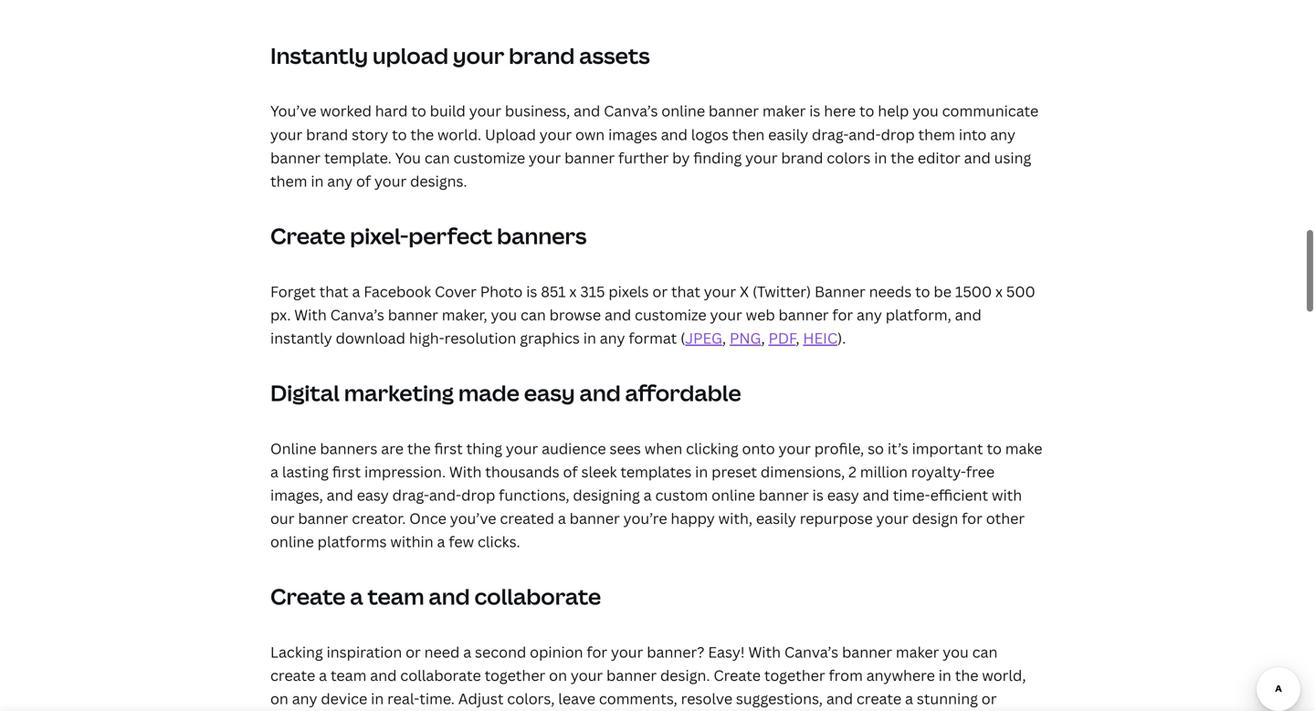 Task type: locate. For each thing, give the bounding box(es) containing it.
2 horizontal spatial brand
[[782, 148, 824, 168]]

drag- down here
[[812, 125, 849, 144]]

or
[[653, 282, 668, 301], [406, 643, 421, 662], [982, 690, 997, 709]]

the right are
[[407, 439, 431, 458]]

using
[[995, 148, 1032, 168]]

drop inside you've worked hard to build your business, and canva's online banner maker is here to help you communicate your brand story to the world. upload your own images and logos then easily drag-and-drop them into any banner template. you can customize your banner further by finding your brand colors in the editor and using them in any of your designs.
[[881, 125, 915, 144]]

a right need
[[463, 643, 472, 662]]

1 vertical spatial and-
[[429, 486, 462, 505]]

or left need
[[406, 643, 421, 662]]

are
[[381, 439, 404, 458]]

in down the clicking
[[696, 462, 708, 482]]

that up (
[[672, 282, 701, 301]]

designing
[[573, 486, 640, 505]]

0 vertical spatial create
[[270, 666, 315, 686]]

second
[[475, 643, 527, 662]]

1 vertical spatial create
[[857, 690, 902, 709]]

create for create pixel-perfect banners
[[270, 221, 346, 251]]

collaborate down need
[[400, 666, 481, 686]]

0 horizontal spatial team
[[331, 666, 367, 686]]

0 vertical spatial canva's
[[604, 101, 658, 121]]

0 vertical spatial with
[[294, 305, 327, 325]]

can
[[425, 148, 450, 168], [521, 305, 546, 325], [973, 643, 998, 662]]

2 vertical spatial online
[[270, 532, 314, 552]]

0 horizontal spatial online
[[270, 532, 314, 552]]

0 vertical spatial and-
[[849, 125, 881, 144]]

banner up high-
[[388, 305, 438, 325]]

drop
[[881, 125, 915, 144], [462, 486, 496, 505]]

first
[[434, 439, 463, 458], [332, 462, 361, 482]]

canva's up images
[[604, 101, 658, 121]]

the
[[411, 125, 434, 144], [891, 148, 915, 168], [407, 439, 431, 458], [956, 666, 979, 686]]

1 horizontal spatial ,
[[762, 328, 765, 348]]

in inside the forget that a facebook cover photo is 851 x 315 pixels or that your x (twitter) banner needs to be 1500 x 500 px. with canva's banner maker, you can browse and customize your web banner for any platform, and instantly download high-resolution graphics in any format (
[[584, 328, 597, 348]]

pdf link
[[769, 328, 796, 348]]

1 horizontal spatial and-
[[849, 125, 881, 144]]

your down x
[[710, 305, 743, 325]]

in
[[875, 148, 888, 168], [311, 171, 324, 191], [584, 328, 597, 348], [696, 462, 708, 482], [939, 666, 952, 686], [371, 690, 384, 709]]

collaborate up opinion
[[475, 582, 601, 612]]

you down photo
[[491, 305, 517, 325]]

browse
[[550, 305, 601, 325]]

affordable
[[626, 378, 742, 408]]

1 horizontal spatial banners
[[497, 221, 587, 251]]

any down needs
[[857, 305, 883, 325]]

thing
[[467, 439, 503, 458]]

is left here
[[810, 101, 821, 121]]

1 horizontal spatial brand
[[509, 41, 575, 70]]

1 horizontal spatial x
[[996, 282, 1003, 301]]

0 vertical spatial can
[[425, 148, 450, 168]]

1 vertical spatial create
[[270, 582, 346, 612]]

of
[[356, 171, 371, 191], [563, 462, 578, 482]]

for
[[833, 305, 854, 325], [962, 509, 983, 529], [587, 643, 608, 662]]

for down efficient
[[962, 509, 983, 529]]

1 horizontal spatial of
[[563, 462, 578, 482]]

help
[[878, 101, 910, 121]]

designs.
[[410, 171, 467, 191]]

them down you've
[[270, 171, 307, 191]]

canva's up download
[[330, 305, 385, 325]]

, left pdf link
[[762, 328, 765, 348]]

few
[[449, 532, 474, 552]]

315
[[581, 282, 605, 301]]

banners left are
[[320, 439, 378, 458]]

maker up anywhere
[[896, 643, 940, 662]]

2 vertical spatial can
[[973, 643, 998, 662]]

easily right then
[[769, 125, 809, 144]]

templates
[[621, 462, 692, 482]]

when
[[645, 439, 683, 458]]

easy up creator.
[[357, 486, 389, 505]]

0 vertical spatial drag-
[[812, 125, 849, 144]]

you right help
[[913, 101, 939, 121]]

your
[[453, 41, 505, 70], [469, 101, 502, 121], [270, 125, 303, 144], [540, 125, 572, 144], [529, 148, 561, 168], [746, 148, 778, 168], [375, 171, 407, 191], [704, 282, 737, 301], [710, 305, 743, 325], [506, 439, 538, 458], [779, 439, 811, 458], [877, 509, 909, 529], [611, 643, 644, 662], [571, 666, 603, 686]]

any
[[991, 125, 1016, 144], [327, 171, 353, 191], [857, 305, 883, 325], [600, 328, 625, 348], [292, 690, 318, 709]]

any down template. on the top
[[327, 171, 353, 191]]

a up you're
[[644, 486, 652, 505]]

1 horizontal spatial first
[[434, 439, 463, 458]]

create pixel-perfect banners
[[270, 221, 587, 251]]

with
[[992, 486, 1023, 505]]

2 horizontal spatial easy
[[828, 486, 860, 505]]

1 vertical spatial or
[[406, 643, 421, 662]]

with down thing
[[449, 462, 482, 482]]

0 vertical spatial of
[[356, 171, 371, 191]]

1 vertical spatial with
[[449, 462, 482, 482]]

and down lasting
[[327, 486, 353, 505]]

pdf
[[769, 328, 796, 348]]

and- up colors
[[849, 125, 881, 144]]

online down our
[[270, 532, 314, 552]]

banner up comments,
[[607, 666, 657, 686]]

sleek
[[582, 462, 617, 482]]

0 horizontal spatial first
[[332, 462, 361, 482]]

1 horizontal spatial drop
[[881, 125, 915, 144]]

digital
[[270, 378, 340, 408]]

0 horizontal spatial drop
[[462, 486, 496, 505]]

and up need
[[429, 582, 470, 612]]

and down million
[[863, 486, 890, 505]]

team up device
[[331, 666, 367, 686]]

2 horizontal spatial can
[[973, 643, 998, 662]]

can up world,
[[973, 643, 998, 662]]

1 vertical spatial team
[[331, 666, 367, 686]]

banner up from
[[842, 643, 893, 662]]

2 vertical spatial you
[[943, 643, 969, 662]]

brand left colors
[[782, 148, 824, 168]]

any left device
[[292, 690, 318, 709]]

impression.
[[365, 462, 446, 482]]

with inside the forget that a facebook cover photo is 851 x 315 pixels or that your x (twitter) banner needs to be 1500 x 500 px. with canva's banner maker, you can browse and customize your web banner for any platform, and instantly download high-resolution graphics in any format (
[[294, 305, 327, 325]]

0 horizontal spatial easy
[[357, 486, 389, 505]]

drag- inside you've worked hard to build your business, and canva's online banner maker is here to help you communicate your brand story to the world. upload your own images and logos then easily drag-and-drop them into any banner template. you can customize your banner further by finding your brand colors in the editor and using them in any of your designs.
[[812, 125, 849, 144]]

for inside online banners are the first thing your audience sees when clicking onto your profile, so it's important to make a lasting first impression. with thousands of sleek templates in preset dimensions, 2 million royalty-free images, and easy drag-and-drop functions, designing a custom online banner is easy and time-efficient with our banner creator. once you've created a banner you're happy with, easily repurpose your design for other online platforms within a few clicks.
[[962, 509, 983, 529]]

photo
[[480, 282, 523, 301]]

for right opinion
[[587, 643, 608, 662]]

to
[[412, 101, 427, 121], [860, 101, 875, 121], [392, 125, 407, 144], [916, 282, 931, 301], [987, 439, 1002, 458]]

can up designs. at the top left
[[425, 148, 450, 168]]

,
[[723, 328, 727, 348], [762, 328, 765, 348], [796, 328, 800, 348]]

a inside the forget that a facebook cover photo is 851 x 315 pixels or that your x (twitter) banner needs to be 1500 x 500 px. with canva's banner maker, you can browse and customize your web banner for any platform, and instantly download high-resolution graphics in any format (
[[352, 282, 360, 301]]

0 vertical spatial collaborate
[[475, 582, 601, 612]]

you
[[913, 101, 939, 121], [491, 305, 517, 325], [943, 643, 969, 662]]

first left thing
[[434, 439, 463, 458]]

1 vertical spatial canva's
[[330, 305, 385, 325]]

2 x from the left
[[996, 282, 1003, 301]]

the inside online banners are the first thing your audience sees when clicking onto your profile, so it's important to make a lasting first impression. with thousands of sleek templates in preset dimensions, 2 million royalty-free images, and easy drag-and-drop functions, designing a custom online banner is easy and time-efficient with our banner creator. once you've created a banner you're happy with, easily repurpose your design for other online platforms within a few clicks.
[[407, 439, 431, 458]]

to up free
[[987, 439, 1002, 458]]

1 horizontal spatial them
[[919, 125, 956, 144]]

0 horizontal spatial can
[[425, 148, 450, 168]]

profile,
[[815, 439, 865, 458]]

online
[[270, 439, 317, 458]]

1 horizontal spatial drag-
[[812, 125, 849, 144]]

comments,
[[599, 690, 678, 709]]

for up ).
[[833, 305, 854, 325]]

0 vertical spatial for
[[833, 305, 854, 325]]

dimensions,
[[761, 462, 845, 482]]

2 vertical spatial canva's
[[785, 643, 839, 662]]

them up editor
[[919, 125, 956, 144]]

1 vertical spatial drop
[[462, 486, 496, 505]]

easy
[[524, 378, 575, 408], [357, 486, 389, 505], [828, 486, 860, 505]]

jpeg link
[[686, 328, 723, 348]]

0 horizontal spatial banners
[[320, 439, 378, 458]]

hard
[[375, 101, 408, 121]]

cover
[[435, 282, 477, 301]]

1 horizontal spatial maker
[[896, 643, 940, 662]]

0 horizontal spatial on
[[270, 690, 289, 709]]

communicate
[[943, 101, 1039, 121]]

to inside online banners are the first thing your audience sees when clicking onto your profile, so it's important to make a lasting first impression. with thousands of sleek templates in preset dimensions, 2 million royalty-free images, and easy drag-and-drop functions, designing a custom online banner is easy and time-efficient with our banner creator. once you've created a banner you're happy with, easily repurpose your design for other online platforms within a few clicks.
[[987, 439, 1002, 458]]

2 horizontal spatial for
[[962, 509, 983, 529]]

and- inside you've worked hard to build your business, and canva's online banner maker is here to help you communicate your brand story to the world. upload your own images and logos then easily drag-and-drop them into any banner template. you can customize your banner further by finding your brand colors in the editor and using them in any of your designs.
[[849, 125, 881, 144]]

drop down help
[[881, 125, 915, 144]]

online up logos
[[662, 101, 705, 121]]

0 vertical spatial brand
[[509, 41, 575, 70]]

can up graphics
[[521, 305, 546, 325]]

2 vertical spatial or
[[982, 690, 997, 709]]

your up upload
[[469, 101, 502, 121]]

1 horizontal spatial or
[[653, 282, 668, 301]]

so
[[868, 439, 884, 458]]

customize up (
[[635, 305, 707, 325]]

2 horizontal spatial canva's
[[785, 643, 839, 662]]

maker inside lacking inspiration or need a second opinion for your banner? easy! with canva's banner maker you can create a team and collaborate together on your banner design. create together from anywhere in the world, on any device in real-time. adjust colors, leave comments, resolve suggestions, and create a stunning or
[[896, 643, 940, 662]]

0 horizontal spatial for
[[587, 643, 608, 662]]

high-
[[409, 328, 445, 348]]

2 horizontal spatial you
[[943, 643, 969, 662]]

, left the png at right
[[723, 328, 727, 348]]

and- up once at left
[[429, 486, 462, 505]]

together down second
[[485, 666, 546, 686]]

to left be
[[916, 282, 931, 301]]

your down time- at the bottom right of the page
[[877, 509, 909, 529]]

, left heic link
[[796, 328, 800, 348]]

collaborate
[[475, 582, 601, 612], [400, 666, 481, 686]]

0 horizontal spatial ,
[[723, 328, 727, 348]]

0 horizontal spatial of
[[356, 171, 371, 191]]

0 horizontal spatial and-
[[429, 486, 462, 505]]

and up the by
[[661, 125, 688, 144]]

create down easy!
[[714, 666, 761, 686]]

clicks.
[[478, 532, 520, 552]]

time-
[[893, 486, 931, 505]]

easily inside online banners are the first thing your audience sees when clicking onto your profile, so it's important to make a lasting first impression. with thousands of sleek templates in preset dimensions, 2 million royalty-free images, and easy drag-and-drop functions, designing a custom online banner is easy and time-efficient with our banner creator. once you've created a banner you're happy with, easily repurpose your design for other online platforms within a few clicks.
[[756, 509, 797, 529]]

2 vertical spatial with
[[749, 643, 781, 662]]

1 horizontal spatial that
[[672, 282, 701, 301]]

0 horizontal spatial canva's
[[330, 305, 385, 325]]

1 horizontal spatial for
[[833, 305, 854, 325]]

0 vertical spatial is
[[810, 101, 821, 121]]

brand up business,
[[509, 41, 575, 70]]

first right lasting
[[332, 462, 361, 482]]

drop up the you've at the bottom of page
[[462, 486, 496, 505]]

1 vertical spatial maker
[[896, 643, 940, 662]]

with
[[294, 305, 327, 325], [449, 462, 482, 482], [749, 643, 781, 662]]

x left 500
[[996, 282, 1003, 301]]

1 vertical spatial banners
[[320, 439, 378, 458]]

canva's up from
[[785, 643, 839, 662]]

1 vertical spatial collaborate
[[400, 666, 481, 686]]

0 vertical spatial easily
[[769, 125, 809, 144]]

1 vertical spatial online
[[712, 486, 756, 505]]

is inside you've worked hard to build your business, and canva's online banner maker is here to help you communicate your brand story to the world. upload your own images and logos then easily drag-and-drop them into any banner template. you can customize your banner further by finding your brand colors in the editor and using them in any of your designs.
[[810, 101, 821, 121]]

1 horizontal spatial customize
[[635, 305, 707, 325]]

and down into
[[965, 148, 991, 168]]

1 vertical spatial can
[[521, 305, 546, 325]]

of inside you've worked hard to build your business, and canva's online banner maker is here to help you communicate your brand story to the world. upload your own images and logos then easily drag-and-drop them into any banner template. you can customize your banner further by finding your brand colors in the editor and using them in any of your designs.
[[356, 171, 371, 191]]

drag- down impression.
[[393, 486, 429, 505]]

0 horizontal spatial customize
[[454, 148, 525, 168]]

is down dimensions,
[[813, 486, 824, 505]]

1 vertical spatial is
[[526, 282, 538, 301]]

leave
[[559, 690, 596, 709]]

0 vertical spatial you
[[913, 101, 939, 121]]

lacking
[[270, 643, 323, 662]]

1 horizontal spatial together
[[765, 666, 826, 686]]

instantly
[[270, 328, 332, 348]]

banners up 851
[[497, 221, 587, 251]]

create down anywhere
[[857, 690, 902, 709]]

banners
[[497, 221, 587, 251], [320, 439, 378, 458]]

you inside you've worked hard to build your business, and canva's online banner maker is here to help you communicate your brand story to the world. upload your own images and logos then easily drag-and-drop them into any banner template. you can customize your banner further by finding your brand colors in the editor and using them in any of your designs.
[[913, 101, 939, 121]]

maker inside you've worked hard to build your business, and canva's online banner maker is here to help you communicate your brand story to the world. upload your own images and logos then easily drag-and-drop them into any banner template. you can customize your banner further by finding your brand colors in the editor and using them in any of your designs.
[[763, 101, 806, 121]]

is
[[810, 101, 821, 121], [526, 282, 538, 301], [813, 486, 824, 505]]

them
[[919, 125, 956, 144], [270, 171, 307, 191]]

that
[[319, 282, 349, 301], [672, 282, 701, 301]]

2 vertical spatial for
[[587, 643, 608, 662]]

online
[[662, 101, 705, 121], [712, 486, 756, 505], [270, 532, 314, 552]]

0 horizontal spatial drag-
[[393, 486, 429, 505]]

2 horizontal spatial with
[[749, 643, 781, 662]]

brand
[[509, 41, 575, 70], [306, 125, 348, 144], [782, 148, 824, 168]]

1 horizontal spatial with
[[449, 462, 482, 482]]

1 horizontal spatial easy
[[524, 378, 575, 408]]

any up using
[[991, 125, 1016, 144]]

0 horizontal spatial you
[[491, 305, 517, 325]]

0 vertical spatial drop
[[881, 125, 915, 144]]

1 vertical spatial of
[[563, 462, 578, 482]]

a right "created" at the left bottom of page
[[558, 509, 566, 529]]

0 vertical spatial team
[[368, 582, 424, 612]]

or right pixels on the left
[[653, 282, 668, 301]]

1 vertical spatial drag-
[[393, 486, 429, 505]]

sees
[[610, 439, 641, 458]]

to left help
[[860, 101, 875, 121]]

maker
[[763, 101, 806, 121], [896, 643, 940, 662]]

the inside lacking inspiration or need a second opinion for your banner? easy! with canva's banner maker you can create a team and collaborate together on your banner design. create together from anywhere in the world, on any device in real-time. adjust colors, leave comments, resolve suggestions, and create a stunning or
[[956, 666, 979, 686]]

0 horizontal spatial that
[[319, 282, 349, 301]]

2 vertical spatial is
[[813, 486, 824, 505]]

0 vertical spatial on
[[549, 666, 567, 686]]

with right easy!
[[749, 643, 781, 662]]

adjust
[[459, 690, 504, 709]]

0 vertical spatial or
[[653, 282, 668, 301]]

a down platforms
[[350, 582, 363, 612]]

0 horizontal spatial brand
[[306, 125, 348, 144]]

2 , from the left
[[762, 328, 765, 348]]

online inside you've worked hard to build your business, and canva's online banner maker is here to help you communicate your brand story to the world. upload your own images and logos then easily drag-and-drop them into any banner template. you can customize your banner further by finding your brand colors in the editor and using them in any of your designs.
[[662, 101, 705, 121]]

drag-
[[812, 125, 849, 144], [393, 486, 429, 505]]

1 horizontal spatial you
[[913, 101, 939, 121]]

within
[[390, 532, 434, 552]]

1 vertical spatial easily
[[756, 509, 797, 529]]

easy down graphics
[[524, 378, 575, 408]]

easily right with,
[[756, 509, 797, 529]]

x
[[740, 282, 749, 301]]

0 horizontal spatial with
[[294, 305, 327, 325]]

1 vertical spatial customize
[[635, 305, 707, 325]]

1 horizontal spatial online
[[662, 101, 705, 121]]



Task type: describe. For each thing, give the bounding box(es) containing it.
lasting
[[282, 462, 329, 482]]

own
[[576, 125, 605, 144]]

any inside lacking inspiration or need a second opinion for your banner? easy! with canva's banner maker you can create a team and collaborate together on your banner design. create together from anywhere in the world, on any device in real-time. adjust colors, leave comments, resolve suggestions, and create a stunning or
[[292, 690, 318, 709]]

needs
[[870, 282, 912, 301]]

create for create a team and collaborate
[[270, 582, 346, 612]]

0 horizontal spatial or
[[406, 643, 421, 662]]

is inside the forget that a facebook cover photo is 851 x 315 pixels or that your x (twitter) banner needs to be 1500 x 500 px. with canva's banner maker, you can browse and customize your web banner for any platform, and instantly download high-resolution graphics in any format (
[[526, 282, 538, 301]]

onto
[[742, 439, 775, 458]]

banner down the own
[[565, 148, 615, 168]]

banner down images,
[[298, 509, 348, 529]]

(
[[681, 328, 686, 348]]

1 , from the left
[[723, 328, 727, 348]]

0 vertical spatial banners
[[497, 221, 587, 251]]

banner down designing
[[570, 509, 620, 529]]

can inside lacking inspiration or need a second opinion for your banner? easy! with canva's banner maker you can create a team and collaborate together on your banner design. create together from anywhere in the world, on any device in real-time. adjust colors, leave comments, resolve suggestions, and create a stunning or
[[973, 643, 998, 662]]

2 together from the left
[[765, 666, 826, 686]]

inspiration
[[327, 643, 402, 662]]

pixel-
[[350, 221, 409, 251]]

it's
[[888, 439, 909, 458]]

a down anywhere
[[906, 690, 914, 709]]

500
[[1007, 282, 1036, 301]]

heic
[[804, 328, 838, 348]]

and down from
[[827, 690, 853, 709]]

world.
[[438, 125, 482, 144]]

stunning
[[917, 690, 979, 709]]

upload
[[485, 125, 536, 144]]

assets
[[580, 41, 650, 70]]

851
[[541, 282, 566, 301]]

0 horizontal spatial create
[[270, 666, 315, 686]]

heic link
[[804, 328, 838, 348]]

0 vertical spatial them
[[919, 125, 956, 144]]

px.
[[270, 305, 291, 325]]

instantly upload your brand assets
[[270, 41, 650, 70]]

business,
[[505, 101, 570, 121]]

1 together from the left
[[485, 666, 546, 686]]

and- inside online banners are the first thing your audience sees when clicking onto your profile, so it's important to make a lasting first impression. with thousands of sleek templates in preset dimensions, 2 million royalty-free images, and easy drag-and-drop functions, designing a custom online banner is easy and time-efficient with our banner creator. once you've created a banner you're happy with, easily repurpose your design for other online platforms within a few clicks.
[[429, 486, 462, 505]]

then
[[733, 125, 765, 144]]

your up comments,
[[611, 643, 644, 662]]

2
[[849, 462, 857, 482]]

in left real-
[[371, 690, 384, 709]]

1 x from the left
[[570, 282, 577, 301]]

a up device
[[319, 666, 327, 686]]

story
[[352, 125, 389, 144]]

to right hard on the left top of the page
[[412, 101, 427, 121]]

jpeg , png , pdf , heic ).
[[686, 328, 846, 348]]

in right colors
[[875, 148, 888, 168]]

lacking inspiration or need a second opinion for your banner? easy! with canva's banner maker you can create a team and collaborate together on your banner design. create together from anywhere in the world, on any device in real-time. adjust colors, leave comments, resolve suggestions, and create a stunning or
[[270, 643, 1027, 709]]

your down upload
[[529, 148, 561, 168]]

you've worked hard to build your business, and canva's online banner maker is here to help you communicate your brand story to the world. upload your own images and logos then easily drag-and-drop them into any banner template. you can customize your banner further by finding your brand colors in the editor and using them in any of your designs.
[[270, 101, 1039, 191]]

upload
[[373, 41, 449, 70]]

resolve
[[681, 690, 733, 709]]

digital marketing made easy and affordable
[[270, 378, 742, 408]]

png
[[730, 328, 762, 348]]

and down 1500
[[955, 305, 982, 325]]

2 that from the left
[[672, 282, 701, 301]]

).
[[838, 328, 846, 348]]

to inside the forget that a facebook cover photo is 851 x 315 pixels or that your x (twitter) banner needs to be 1500 x 500 px. with canva's banner maker, you can browse and customize your web banner for any platform, and instantly download high-resolution graphics in any format (
[[916, 282, 931, 301]]

customize inside the forget that a facebook cover photo is 851 x 315 pixels or that your x (twitter) banner needs to be 1500 x 500 px. with canva's banner maker, you can browse and customize your web banner for any platform, and instantly download high-resolution graphics in any format (
[[635, 305, 707, 325]]

you inside lacking inspiration or need a second opinion for your banner? easy! with canva's banner maker you can create a team and collaborate together on your banner design. create together from anywhere in the world, on any device in real-time. adjust colors, leave comments, resolve suggestions, and create a stunning or
[[943, 643, 969, 662]]

made
[[459, 378, 520, 408]]

pixels
[[609, 282, 649, 301]]

your down you've
[[270, 125, 303, 144]]

banners inside online banners are the first thing your audience sees when clicking onto your profile, so it's important to make a lasting first impression. with thousands of sleek templates in preset dimensions, 2 million royalty-free images, and easy drag-and-drop functions, designing a custom online banner is easy and time-efficient with our banner creator. once you've created a banner you're happy with, easily repurpose your design for other online platforms within a few clicks.
[[320, 439, 378, 458]]

team inside lacking inspiration or need a second opinion for your banner? easy! with canva's banner maker you can create a team and collaborate together on your banner design. create together from anywhere in the world, on any device in real-time. adjust colors, leave comments, resolve suggestions, and create a stunning or
[[331, 666, 367, 686]]

drop inside online banners are the first thing your audience sees when clicking onto your profile, so it's important to make a lasting first impression. with thousands of sleek templates in preset dimensions, 2 million royalty-free images, and easy drag-and-drop functions, designing a custom online banner is easy and time-efficient with our banner creator. once you've created a banner you're happy with, easily repurpose your design for other online platforms within a few clicks.
[[462, 486, 496, 505]]

is inside online banners are the first thing your audience sees when clicking onto your profile, so it's important to make a lasting first impression. with thousands of sleek templates in preset dimensions, 2 million royalty-free images, and easy drag-and-drop functions, designing a custom online banner is easy and time-efficient with our banner creator. once you've created a banner you're happy with, easily repurpose your design for other online platforms within a few clicks.
[[813, 486, 824, 505]]

you're
[[624, 509, 668, 529]]

for inside the forget that a facebook cover photo is 851 x 315 pixels or that your x (twitter) banner needs to be 1500 x 500 px. with canva's banner maker, you can browse and customize your web banner for any platform, and instantly download high-resolution graphics in any format (
[[833, 305, 854, 325]]

1 vertical spatial on
[[270, 690, 289, 709]]

collaborate inside lacking inspiration or need a second opinion for your banner? easy! with canva's banner maker you can create a team and collaborate together on your banner design. create together from anywhere in the world, on any device in real-time. adjust colors, leave comments, resolve suggestions, and create a stunning or
[[400, 666, 481, 686]]

to down hard on the left top of the page
[[392, 125, 407, 144]]

format
[[629, 328, 677, 348]]

a down online
[[270, 462, 279, 482]]

for inside lacking inspiration or need a second opinion for your banner? easy! with canva's banner maker you can create a team and collaborate together on your banner design. create together from anywhere in the world, on any device in real-time. adjust colors, leave comments, resolve suggestions, and create a stunning or
[[587, 643, 608, 662]]

further
[[619, 148, 669, 168]]

banner
[[815, 282, 866, 301]]

your up build
[[453, 41, 505, 70]]

facebook
[[364, 282, 431, 301]]

and up the sees
[[580, 378, 621, 408]]

colors
[[827, 148, 871, 168]]

created
[[500, 509, 555, 529]]

with inside lacking inspiration or need a second opinion for your banner? easy! with canva's banner maker you can create a team and collaborate together on your banner design. create together from anywhere in the world, on any device in real-time. adjust colors, leave comments, resolve suggestions, and create a stunning or
[[749, 643, 781, 662]]

you inside the forget that a facebook cover photo is 851 x 315 pixels or that your x (twitter) banner needs to be 1500 x 500 px. with canva's banner maker, you can browse and customize your web banner for any platform, and instantly download high-resolution graphics in any format (
[[491, 305, 517, 325]]

create inside lacking inspiration or need a second opinion for your banner? easy! with canva's banner maker you can create a team and collaborate together on your banner design. create together from anywhere in the world, on any device in real-time. adjust colors, leave comments, resolve suggestions, and create a stunning or
[[714, 666, 761, 686]]

editor
[[918, 148, 961, 168]]

with inside online banners are the first thing your audience sees when clicking onto your profile, so it's important to make a lasting first impression. with thousands of sleek templates in preset dimensions, 2 million royalty-free images, and easy drag-and-drop functions, designing a custom online banner is easy and time-efficient with our banner creator. once you've created a banner you're happy with, easily repurpose your design for other online platforms within a few clicks.
[[449, 462, 482, 482]]

and up the own
[[574, 101, 601, 121]]

design.
[[661, 666, 710, 686]]

jpeg
[[686, 328, 723, 348]]

functions,
[[499, 486, 570, 505]]

web
[[746, 305, 775, 325]]

by
[[673, 148, 690, 168]]

your down business,
[[540, 125, 572, 144]]

canva's inside you've worked hard to build your business, and canva's online banner maker is here to help you communicate your brand story to the world. upload your own images and logos then easily drag-and-drop them into any banner template. you can customize your banner further by finding your brand colors in the editor and using them in any of your designs.
[[604, 101, 658, 121]]

million
[[861, 462, 908, 482]]

canva's inside lacking inspiration or need a second opinion for your banner? easy! with canva's banner maker you can create a team and collaborate together on your banner design. create together from anywhere in the world, on any device in real-time. adjust colors, leave comments, resolve suggestions, and create a stunning or
[[785, 643, 839, 662]]

1 that from the left
[[319, 282, 349, 301]]

clicking
[[686, 439, 739, 458]]

banner down you've
[[270, 148, 321, 168]]

3 , from the left
[[796, 328, 800, 348]]

and down pixels on the left
[[605, 305, 632, 325]]

your left x
[[704, 282, 737, 301]]

other
[[987, 509, 1025, 529]]

2 vertical spatial brand
[[782, 148, 824, 168]]

2 horizontal spatial online
[[712, 486, 756, 505]]

0 vertical spatial first
[[434, 439, 463, 458]]

customize inside you've worked hard to build your business, and canva's online banner maker is here to help you communicate your brand story to the world. upload your own images and logos then easily drag-and-drop them into any banner template. you can customize your banner further by finding your brand colors in the editor and using them in any of your designs.
[[454, 148, 525, 168]]

in down you've
[[311, 171, 324, 191]]

logos
[[691, 125, 729, 144]]

of inside online banners are the first thing your audience sees when clicking onto your profile, so it's important to make a lasting first impression. with thousands of sleek templates in preset dimensions, 2 million royalty-free images, and easy drag-and-drop functions, designing a custom online banner is easy and time-efficient with our banner creator. once you've created a banner you're happy with, easily repurpose your design for other online platforms within a few clicks.
[[563, 462, 578, 482]]

banner up then
[[709, 101, 759, 121]]

banner?
[[647, 643, 705, 662]]

time.
[[420, 690, 455, 709]]

thousands
[[485, 462, 560, 482]]

your down you
[[375, 171, 407, 191]]

the left editor
[[891, 148, 915, 168]]

your down then
[[746, 148, 778, 168]]

resolution
[[445, 328, 517, 348]]

your up thousands
[[506, 439, 538, 458]]

preset
[[712, 462, 758, 482]]

make
[[1006, 439, 1043, 458]]

your up leave on the left bottom
[[571, 666, 603, 686]]

your up dimensions,
[[779, 439, 811, 458]]

any left format
[[600, 328, 625, 348]]

real-
[[388, 690, 420, 709]]

template.
[[324, 148, 392, 168]]

creator.
[[352, 509, 406, 529]]

png link
[[730, 328, 762, 348]]

2 horizontal spatial or
[[982, 690, 997, 709]]

in inside online banners are the first thing your audience sees when clicking onto your profile, so it's important to make a lasting first impression. with thousands of sleek templates in preset dimensions, 2 million royalty-free images, and easy drag-and-drop functions, designing a custom online banner is easy and time-efficient with our banner creator. once you've created a banner you're happy with, easily repurpose your design for other online platforms within a few clicks.
[[696, 462, 708, 482]]

download
[[336, 328, 406, 348]]

here
[[824, 101, 856, 121]]

create a team and collaborate
[[270, 582, 601, 612]]

drag- inside online banners are the first thing your audience sees when clicking onto your profile, so it's important to make a lasting first impression. with thousands of sleek templates in preset dimensions, 2 million royalty-free images, and easy drag-and-drop functions, designing a custom online banner is easy and time-efficient with our banner creator. once you've created a banner you're happy with, easily repurpose your design for other online platforms within a few clicks.
[[393, 486, 429, 505]]

with,
[[719, 509, 753, 529]]

colors,
[[507, 690, 555, 709]]

forget
[[270, 282, 316, 301]]

you
[[395, 148, 421, 168]]

a left few
[[437, 532, 445, 552]]

marketing
[[344, 378, 454, 408]]

repurpose
[[800, 509, 873, 529]]

can inside you've worked hard to build your business, and canva's online banner maker is here to help you communicate your brand story to the world. upload your own images and logos then easily drag-and-drop them into any banner template. you can customize your banner further by finding your brand colors in the editor and using them in any of your designs.
[[425, 148, 450, 168]]

into
[[959, 125, 987, 144]]

world,
[[983, 666, 1027, 686]]

finding
[[694, 148, 742, 168]]

instantly
[[270, 41, 368, 70]]

important
[[912, 439, 984, 458]]

perfect
[[409, 221, 493, 251]]

1 vertical spatial them
[[270, 171, 307, 191]]

1 horizontal spatial team
[[368, 582, 424, 612]]

in up stunning
[[939, 666, 952, 686]]

design
[[913, 509, 959, 529]]

1 horizontal spatial on
[[549, 666, 567, 686]]

banner up heic
[[779, 305, 829, 325]]

1 vertical spatial brand
[[306, 125, 348, 144]]

need
[[425, 643, 460, 662]]

the up you
[[411, 125, 434, 144]]

easily inside you've worked hard to build your business, and canva's online banner maker is here to help you communicate your brand story to the world. upload your own images and logos then easily drag-and-drop them into any banner template. you can customize your banner further by finding your brand colors in the editor and using them in any of your designs.
[[769, 125, 809, 144]]

banner down dimensions,
[[759, 486, 809, 505]]

and down inspiration
[[370, 666, 397, 686]]

1 vertical spatial first
[[332, 462, 361, 482]]

device
[[321, 690, 368, 709]]

be
[[934, 282, 952, 301]]

happy
[[671, 509, 715, 529]]

can inside the forget that a facebook cover photo is 851 x 315 pixels or that your x (twitter) banner needs to be 1500 x 500 px. with canva's banner maker, you can browse and customize your web banner for any platform, and instantly download high-resolution graphics in any format (
[[521, 305, 546, 325]]

canva's inside the forget that a facebook cover photo is 851 x 315 pixels or that your x (twitter) banner needs to be 1500 x 500 px. with canva's banner maker, you can browse and customize your web banner for any platform, and instantly download high-resolution graphics in any format (
[[330, 305, 385, 325]]

or inside the forget that a facebook cover photo is 851 x 315 pixels or that your x (twitter) banner needs to be 1500 x 500 px. with canva's banner maker, you can browse and customize your web banner for any platform, and instantly download high-resolution graphics in any format (
[[653, 282, 668, 301]]



Task type: vqa. For each thing, say whether or not it's contained in the screenshot.
Forget
yes



